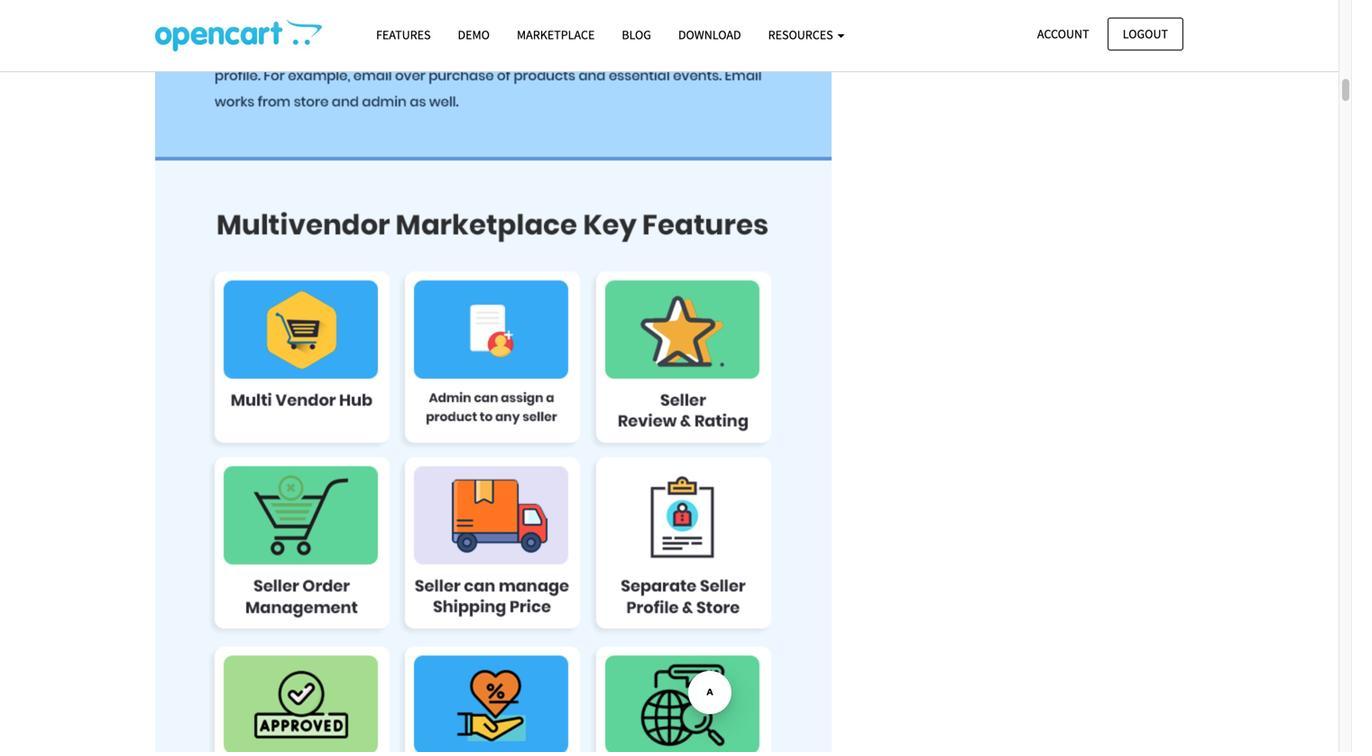 Task type: vqa. For each thing, say whether or not it's contained in the screenshot.
'LOGOUT' link
yes



Task type: locate. For each thing, give the bounding box(es) containing it.
account link
[[1023, 18, 1105, 50]]

features
[[376, 27, 431, 43]]

demo link
[[444, 19, 504, 51]]

features link
[[363, 19, 444, 51]]

download
[[679, 27, 742, 43]]

logout
[[1123, 26, 1169, 42]]

marketplace
[[517, 27, 595, 43]]



Task type: describe. For each thing, give the bounding box(es) containing it.
blog
[[622, 27, 652, 43]]

download link
[[665, 19, 755, 51]]

opencart - multivendor | multiseller supplier marketplace image
[[155, 19, 322, 51]]

account
[[1038, 26, 1090, 42]]

resources
[[769, 27, 836, 43]]

marketplace link
[[504, 19, 609, 51]]

logout link
[[1108, 18, 1184, 50]]

resources link
[[755, 19, 859, 51]]

demo
[[458, 27, 490, 43]]

blog link
[[609, 19, 665, 51]]



